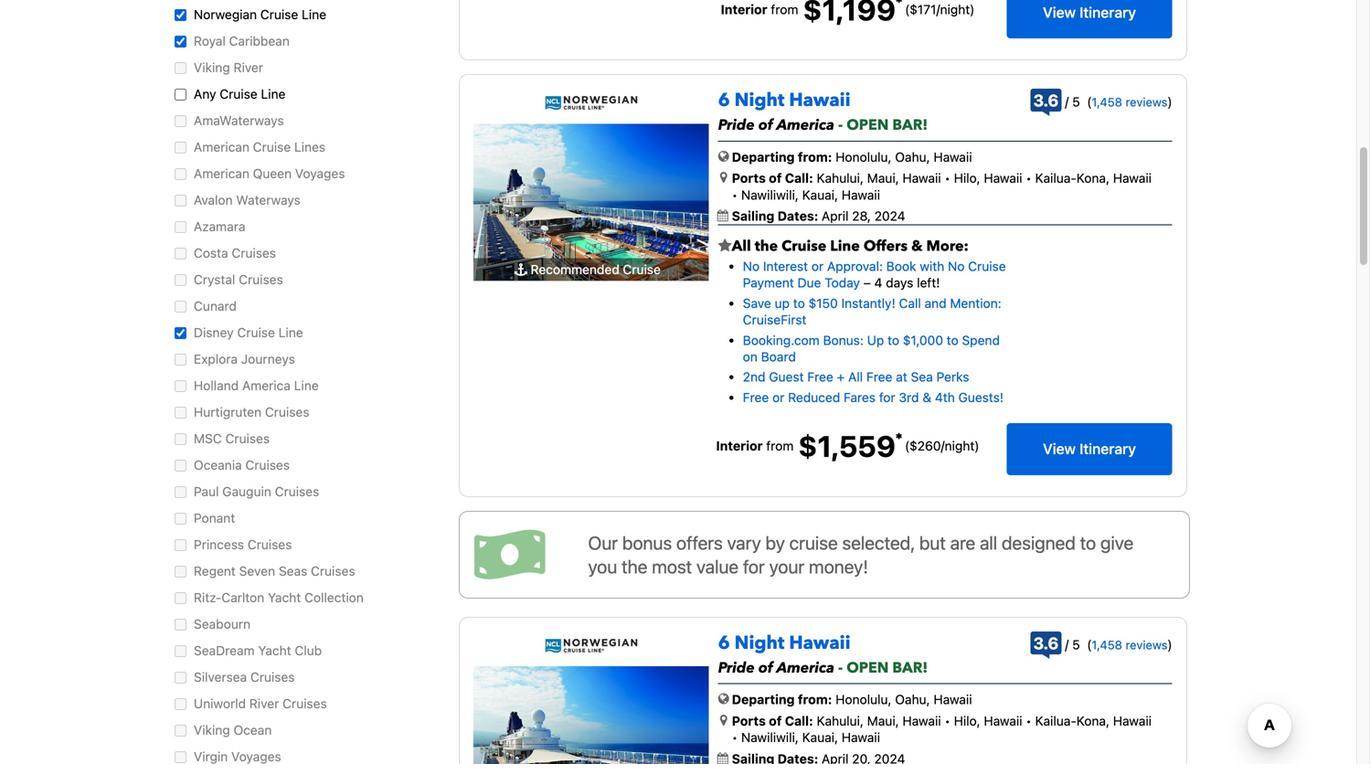 Task type: locate. For each thing, give the bounding box(es) containing it.
2 kahului, from the top
[[817, 713, 864, 729]]

1 departing from the top
[[732, 149, 795, 165]]

2 american from the top
[[194, 166, 250, 181]]

from:
[[798, 149, 832, 165], [798, 692, 832, 707]]

1 vertical spatial ports
[[732, 713, 766, 729]]

1 vertical spatial map marker image
[[720, 714, 728, 727]]

1 vertical spatial voyages
[[231, 749, 281, 764]]

3.6
[[1034, 91, 1059, 110], [1034, 633, 1059, 653]]

cruises down holland america line
[[265, 404, 309, 419]]

3.6 / 5 ( 1,458 reviews )
[[1034, 91, 1173, 110], [1034, 633, 1173, 653]]

1 kahului, from the top
[[817, 171, 864, 186]]

2 from: from the top
[[798, 692, 832, 707]]

– 4 days left!
[[860, 275, 940, 290]]

cruises up uniworld river cruises
[[250, 670, 295, 685]]

0 vertical spatial night)
[[940, 2, 975, 17]]

voyages
[[295, 166, 345, 181], [231, 749, 281, 764]]

Cunard checkbox
[[170, 301, 191, 313]]

spend
[[962, 333, 1000, 348]]

night)
[[940, 2, 975, 17], [945, 438, 980, 453]]

1 1,458 from the top
[[1092, 95, 1123, 109]]

kailua- for globe icon
[[1035, 713, 1077, 729]]

money!
[[809, 556, 868, 577]]

1 reviews from the top
[[1126, 95, 1168, 109]]

pride up globe icon
[[718, 658, 755, 678]]

Silversea Cruises checkbox
[[170, 672, 191, 684]]

cruise up queen
[[253, 139, 291, 154]]

2 ) from the top
[[1168, 637, 1173, 652]]

norwegian
[[194, 7, 257, 22]]

departing right globe image
[[732, 149, 795, 165]]

1 vertical spatial itinerary
[[1080, 440, 1136, 458]]

1 vertical spatial hilo,
[[954, 713, 981, 729]]

1 vertical spatial view itinerary link
[[1007, 423, 1173, 475]]

3.6 / 5 ( 1,458 reviews ) for 1,458 reviews link corresponding to globe icon
[[1034, 633, 1173, 653]]

1 horizontal spatial for
[[879, 390, 896, 405]]

for down vary
[[743, 556, 765, 577]]

viking down "royal"
[[194, 60, 230, 75]]

2 ports from the top
[[732, 713, 766, 729]]

1 vertical spatial bar!
[[893, 658, 928, 678]]

0 vertical spatial view itinerary link
[[1007, 0, 1173, 39]]

1 vertical spatial 3.6
[[1034, 633, 1059, 653]]

Seabourn checkbox
[[170, 619, 191, 631]]

1 vertical spatial all
[[849, 370, 863, 385]]

0 vertical spatial american
[[194, 139, 250, 154]]

0 horizontal spatial for
[[743, 556, 765, 577]]

0 vertical spatial bar!
[[893, 115, 928, 135]]

calendar image
[[717, 210, 729, 222], [717, 753, 729, 764]]

2 kauai, from the top
[[802, 730, 838, 745]]

night down interior from
[[735, 88, 785, 113]]

1 kahului, maui, hawaii • hilo, hawaii • kailua-kona, hawaii • nawiliwili, kauai, hawaii from the top
[[732, 171, 1152, 202]]

the down bonus on the bottom left
[[622, 556, 648, 577]]

1 ) from the top
[[1168, 94, 1173, 109]]

0 vertical spatial from:
[[798, 149, 832, 165]]

queen
[[253, 166, 292, 181]]

1 vertical spatial ports of call:
[[732, 713, 814, 729]]

cruise up caribbean
[[260, 7, 298, 22]]

free down 2nd
[[743, 390, 769, 405]]

oceania
[[194, 457, 242, 473]]

1 vertical spatial for
[[743, 556, 765, 577]]

virgin voyages
[[194, 749, 281, 764]]

0 vertical spatial kahului, maui, hawaii • hilo, hawaii • kailua-kona, hawaii • nawiliwili, kauai, hawaii
[[732, 171, 1152, 202]]

ritz-
[[194, 590, 222, 605]]

paul
[[194, 484, 219, 499]]

0 vertical spatial hilo,
[[954, 171, 981, 186]]

0 vertical spatial all
[[732, 237, 751, 257]]

1 ports of call: from the top
[[732, 171, 814, 186]]

cruises for oceania cruises
[[245, 457, 290, 473]]

oceania cruises
[[194, 457, 290, 473]]

2 norwegian cruise line image from the top
[[545, 638, 638, 654]]

1 5 from the top
[[1073, 94, 1080, 109]]

1 norwegian cruise line image from the top
[[545, 95, 638, 111]]

no up payment
[[743, 259, 760, 274]]

the up the interest
[[755, 237, 778, 257]]

0 vertical spatial river
[[234, 60, 263, 75]]

Norwegian Cruise Line checkbox
[[170, 9, 191, 21]]

1 kailua- from the top
[[1035, 171, 1077, 186]]

norwegian cruise line image
[[545, 95, 638, 111], [545, 638, 638, 654]]

cruise up mention:
[[968, 259, 1006, 274]]

departing right globe icon
[[732, 692, 795, 707]]

0 horizontal spatial voyages
[[231, 749, 281, 764]]

0 vertical spatial call:
[[785, 171, 814, 186]]

1 map marker image from the top
[[720, 171, 728, 184]]

left!
[[917, 275, 940, 290]]

map marker image
[[720, 171, 728, 184], [720, 714, 728, 727]]

american down amawaterways
[[194, 139, 250, 154]]

0 vertical spatial calendar image
[[717, 210, 729, 222]]

cruises up paul gauguin cruises at the left bottom of the page
[[245, 457, 290, 473]]

1,458 reviews link
[[1092, 95, 1168, 109], [1092, 638, 1168, 652]]

0 vertical spatial voyages
[[295, 166, 345, 181]]

1 pride from the top
[[718, 115, 755, 135]]

1 vertical spatial kauai,
[[802, 730, 838, 745]]

itinerary
[[1080, 4, 1136, 21], [1080, 440, 1136, 458]]

1 1,458 reviews link from the top
[[1092, 95, 1168, 109]]

voyages down ocean
[[231, 749, 281, 764]]

book
[[887, 259, 917, 274]]

0 vertical spatial departing
[[732, 149, 795, 165]]

from for interior from $1,559
[[766, 438, 794, 453]]

& up with
[[912, 237, 923, 257]]

2 open from the top
[[847, 658, 889, 678]]

1 nawiliwili, from the top
[[741, 187, 799, 202]]

6 night hawaii pride of america - open bar!
[[718, 88, 928, 135], [718, 631, 928, 678]]

river down royal caribbean
[[234, 60, 263, 75]]

line
[[302, 7, 326, 22], [261, 86, 286, 101], [830, 237, 860, 257], [279, 325, 303, 340], [294, 378, 319, 393]]

0 vertical spatial maui,
[[867, 171, 899, 186]]

kauai, for globe icon map marker image
[[802, 730, 838, 745]]

2 6 from the top
[[718, 631, 730, 656]]

or up due
[[812, 259, 824, 274]]

free up "free or reduced fares for 3rd & 4th guests!" 'link'
[[867, 370, 893, 385]]

cruise inside the no interest or approval: book with no cruise payment due today
[[968, 259, 1006, 274]]

1 oahu, from the top
[[895, 149, 930, 165]]

2 kahului, maui, hawaii • hilo, hawaii • kailua-kona, hawaii • nawiliwili, kauai, hawaii from the top
[[732, 713, 1152, 745]]

0 vertical spatial from
[[771, 2, 799, 17]]

cruises up regent seven seas cruises
[[248, 537, 292, 552]]

for
[[879, 390, 896, 405], [743, 556, 765, 577]]

0 vertical spatial view
[[1043, 4, 1076, 21]]

0 vertical spatial )
[[1168, 94, 1173, 109]]

night down your
[[735, 631, 785, 656]]

line for holland america line
[[294, 378, 319, 393]]

cruise for american cruise lines
[[253, 139, 291, 154]]

kahului,
[[817, 171, 864, 186], [817, 713, 864, 729]]

carlton
[[221, 590, 264, 605]]

0 horizontal spatial all
[[732, 237, 751, 257]]

viking ocean
[[194, 723, 272, 738]]

map marker image down globe icon
[[720, 714, 728, 727]]

Ponant checkbox
[[170, 513, 191, 525]]

Holland America Line checkbox
[[170, 380, 191, 392]]

to inside our bonus offers vary by cruise selected, but are all designed to give you the most value for your money!
[[1080, 532, 1096, 553]]

0 vertical spatial departing from: honolulu, oahu, hawaii
[[732, 149, 972, 165]]

holland
[[194, 378, 239, 393]]

1 ( from the top
[[1087, 94, 1092, 109]]

from: for globe icon
[[798, 692, 832, 707]]

oahu, for globe image
[[895, 149, 930, 165]]

cruises down hurtigruten cruises
[[225, 431, 270, 446]]

kahului, maui, hawaii • hilo, hawaii • kailua-kona, hawaii • nawiliwili, kauai, hawaii
[[732, 171, 1152, 202], [732, 713, 1152, 745]]

all right +
[[849, 370, 863, 385]]

0 vertical spatial kahului,
[[817, 171, 864, 186]]

2 departing from the top
[[732, 692, 795, 707]]

2 3.6 / 5 ( 1,458 reviews ) from the top
[[1034, 633, 1173, 653]]

2 viking from the top
[[194, 723, 230, 738]]

costa cruises
[[194, 245, 276, 260]]

1 vertical spatial 1,458 reviews link
[[1092, 638, 1168, 652]]

1 horizontal spatial or
[[812, 259, 824, 274]]

1 vertical spatial 5
[[1073, 637, 1080, 652]]

line up journeys
[[279, 325, 303, 340]]

voyages down 'lines'
[[295, 166, 345, 181]]

pride up globe image
[[718, 115, 755, 135]]

Virgin Voyages checkbox
[[170, 751, 191, 763]]

from: up the dates:
[[798, 149, 832, 165]]

2 5 from the top
[[1073, 637, 1080, 652]]

0 vertical spatial kailua-
[[1035, 171, 1077, 186]]

1 3.6 from the top
[[1034, 91, 1059, 110]]

cruise for any cruise line
[[220, 86, 258, 101]]

kauai,
[[802, 187, 838, 202], [802, 730, 838, 745]]

) for 1,458 reviews link corresponding to globe image
[[1168, 94, 1173, 109]]

interior
[[721, 2, 768, 17], [716, 438, 763, 453]]

oahu, for globe icon
[[895, 692, 930, 707]]

2 maui, from the top
[[867, 713, 899, 729]]

days
[[886, 275, 914, 290]]

river
[[234, 60, 263, 75], [249, 696, 279, 711]]

princess cruises
[[194, 537, 292, 552]]

nawiliwili, for map marker image for globe image
[[741, 187, 799, 202]]

1 vertical spatial 1,458
[[1092, 638, 1123, 652]]

Uniworld River Cruises checkbox
[[170, 698, 191, 710]]

1 ports from the top
[[732, 171, 766, 186]]

1 vertical spatial view
[[1043, 440, 1076, 458]]

0 vertical spatial norwegian cruise line image
[[545, 95, 638, 111]]

1 honolulu, from the top
[[836, 149, 892, 165]]

6 up globe icon
[[718, 631, 730, 656]]

&
[[912, 237, 923, 257], [923, 390, 932, 405]]

map marker image for globe icon
[[720, 714, 728, 727]]

of
[[759, 115, 773, 135], [769, 171, 782, 186], [759, 658, 773, 678], [769, 713, 782, 729]]

cruise right recommended
[[623, 262, 661, 277]]

2 vertical spatial america
[[777, 658, 835, 678]]

2 view from the top
[[1043, 440, 1076, 458]]

cruise for disney cruise line
[[237, 325, 275, 340]]

0 horizontal spatial or
[[773, 390, 785, 405]]

2 honolulu, from the top
[[836, 692, 892, 707]]

save up to $150 instantly! call and mention: cruisefirst booking.com bonus: up to $1,000 to spend on board 2nd guest free + all free at sea perks free or reduced fares for 3rd & 4th guests!
[[743, 296, 1004, 405]]

hawaii
[[789, 88, 851, 113], [934, 149, 972, 165], [903, 171, 941, 186], [984, 171, 1023, 186], [1113, 171, 1152, 186], [842, 187, 880, 202], [789, 631, 851, 656], [934, 692, 972, 707], [903, 713, 941, 729], [984, 713, 1023, 729], [1113, 713, 1152, 729], [842, 730, 880, 745]]

night) right ($260
[[945, 438, 980, 453]]

1 vertical spatial 6
[[718, 631, 730, 656]]

departing for globe icon
[[732, 692, 795, 707]]

0 vertical spatial oahu,
[[895, 149, 930, 165]]

1 vertical spatial maui,
[[867, 713, 899, 729]]

2 oahu, from the top
[[895, 692, 930, 707]]

)
[[1168, 94, 1173, 109], [1168, 637, 1173, 652]]

1 vertical spatial american
[[194, 166, 250, 181]]

1 vertical spatial departing from: honolulu, oahu, hawaii
[[732, 692, 972, 707]]

2 ports of call: from the top
[[732, 713, 814, 729]]

due
[[798, 275, 821, 290]]

cruise up amawaterways
[[220, 86, 258, 101]]

4th
[[935, 390, 955, 405]]

all down "sailing"
[[732, 237, 751, 257]]

by
[[766, 532, 785, 553]]

1 hilo, from the top
[[954, 171, 981, 186]]

0 horizontal spatial no
[[743, 259, 760, 274]]

from: right globe icon
[[798, 692, 832, 707]]

line up approval:
[[830, 237, 860, 257]]

waterways
[[236, 192, 301, 207]]

kailua- for globe image
[[1035, 171, 1077, 186]]

1 maui, from the top
[[867, 171, 899, 186]]

norwegian cruise line image for globe image
[[545, 95, 638, 111]]

caribbean
[[229, 33, 290, 48]]

or down guest
[[773, 390, 785, 405]]

offers
[[864, 237, 908, 257]]

2 nawiliwili, from the top
[[741, 730, 799, 745]]

map marker image down globe image
[[720, 171, 728, 184]]

0 vertical spatial the
[[755, 237, 778, 257]]

kahului, maui, hawaii • hilo, hawaii • kailua-kona, hawaii • nawiliwili, kauai, hawaii for 1,458 reviews link corresponding to globe image
[[732, 171, 1152, 202]]

1 horizontal spatial free
[[808, 370, 834, 385]]

2 reviews from the top
[[1126, 638, 1168, 652]]

recommended
[[531, 262, 620, 277]]

viking up virgin at the left of the page
[[194, 723, 230, 738]]

0 vertical spatial 1,458
[[1092, 95, 1123, 109]]

1 vertical spatial pride
[[718, 658, 755, 678]]

ports for globe image
[[732, 171, 766, 186]]

0 vertical spatial (
[[1087, 94, 1092, 109]]

Avalon Waterways checkbox
[[170, 195, 191, 206]]

( for 1,458 reviews link corresponding to globe icon
[[1087, 637, 1092, 652]]

0 vertical spatial kauai,
[[802, 187, 838, 202]]

1 view itinerary link from the top
[[1007, 0, 1173, 39]]

from
[[771, 2, 799, 17], [766, 438, 794, 453]]

1 vertical spatial from
[[766, 438, 794, 453]]

the
[[755, 237, 778, 257], [622, 556, 648, 577]]

3.6 for 1,458 reviews link corresponding to globe image
[[1034, 91, 1059, 110]]

2 map marker image from the top
[[720, 714, 728, 727]]

1 vertical spatial -
[[838, 658, 843, 678]]

1 vertical spatial view itinerary
[[1043, 440, 1136, 458]]

from: for globe image
[[798, 149, 832, 165]]

0 vertical spatial 6
[[718, 88, 730, 113]]

view itinerary
[[1043, 4, 1136, 21], [1043, 440, 1136, 458]]

avalon waterways
[[194, 192, 301, 207]]

line up amawaterways
[[261, 86, 286, 101]]

0 vertical spatial yacht
[[268, 590, 301, 605]]

cruises for costa cruises
[[232, 245, 276, 260]]

night
[[735, 88, 785, 113], [735, 631, 785, 656]]

1 vertical spatial america
[[242, 378, 291, 393]]

1,458 reviews link for globe image
[[1092, 95, 1168, 109]]

departing from: honolulu, oahu, hawaii for globe icon
[[732, 692, 972, 707]]

1 kona, from the top
[[1077, 171, 1110, 186]]

night) right the "($171"
[[940, 2, 975, 17]]

1 vertical spatial viking
[[194, 723, 230, 738]]

0 vertical spatial -
[[838, 115, 843, 135]]

0 vertical spatial 3.6
[[1034, 91, 1059, 110]]

0 vertical spatial kona,
[[1077, 171, 1110, 186]]

Explora Journeys checkbox
[[170, 354, 191, 366]]

call: for globe icon
[[785, 713, 814, 729]]

royal caribbean
[[194, 33, 290, 48]]

1 vertical spatial &
[[923, 390, 932, 405]]

0 vertical spatial view itinerary
[[1043, 4, 1136, 21]]

selected,
[[842, 532, 915, 553]]

0 vertical spatial ports
[[732, 171, 766, 186]]

1 vertical spatial (
[[1087, 637, 1092, 652]]

2 itinerary from the top
[[1080, 440, 1136, 458]]

1 vertical spatial 6 night hawaii pride of america - open bar!
[[718, 631, 928, 678]]

all
[[732, 237, 751, 257], [849, 370, 863, 385]]

honolulu, for globe icon
[[836, 692, 892, 707]]

free
[[808, 370, 834, 385], [867, 370, 893, 385], [743, 390, 769, 405]]

1 vertical spatial or
[[773, 390, 785, 405]]

pride of america image
[[474, 124, 709, 281], [474, 667, 709, 764]]

Any Cruise Line checkbox
[[170, 89, 191, 100]]

ports of call:
[[732, 171, 814, 186], [732, 713, 814, 729]]

0 vertical spatial night
[[735, 88, 785, 113]]

$1,559
[[798, 429, 896, 464]]

1 vertical spatial nawiliwili,
[[741, 730, 799, 745]]

for inside save up to $150 instantly! call and mention: cruisefirst booking.com bonus: up to $1,000 to spend on board 2nd guest free + all free at sea perks free or reduced fares for 3rd & 4th guests!
[[879, 390, 896, 405]]

kahului, maui, hawaii • hilo, hawaii • kailua-kona, hawaii • nawiliwili, kauai, hawaii for 1,458 reviews link corresponding to globe icon
[[732, 713, 1152, 745]]

1 call: from the top
[[785, 171, 814, 186]]

1 3.6 / 5 ( 1,458 reviews ) from the top
[[1034, 91, 1173, 110]]

uniworld
[[194, 696, 246, 711]]

viking for viking river
[[194, 60, 230, 75]]

ports for globe icon
[[732, 713, 766, 729]]

virgin
[[194, 749, 228, 764]]

give
[[1101, 532, 1134, 553]]

0 vertical spatial honolulu,
[[836, 149, 892, 165]]

cruise
[[260, 7, 298, 22], [220, 86, 258, 101], [253, 139, 291, 154], [782, 237, 827, 257], [968, 259, 1006, 274], [623, 262, 661, 277], [237, 325, 275, 340]]

seadream yacht club
[[194, 643, 322, 658]]

1 departing from: honolulu, oahu, hawaii from the top
[[732, 149, 972, 165]]

1 vertical spatial open
[[847, 658, 889, 678]]

1,458
[[1092, 95, 1123, 109], [1092, 638, 1123, 652]]

1 horizontal spatial voyages
[[295, 166, 345, 181]]

0 vertical spatial 1,458 reviews link
[[1092, 95, 1168, 109]]

2 kona, from the top
[[1077, 713, 1110, 729]]

2 kailua- from the top
[[1035, 713, 1077, 729]]

0 vertical spatial open
[[847, 115, 889, 135]]

cruises for silversea cruises
[[250, 670, 295, 685]]

pride
[[718, 115, 755, 135], [718, 658, 755, 678]]

from inside interior from $1,559
[[766, 438, 794, 453]]

american up avalon
[[194, 166, 250, 181]]

1 horizontal spatial the
[[755, 237, 778, 257]]

2 pride of america image from the top
[[474, 667, 709, 764]]

Princess Cruises checkbox
[[170, 539, 191, 551]]

river up ocean
[[249, 696, 279, 711]]

line right norwegian in the left top of the page
[[302, 7, 326, 22]]

1 vertical spatial kona,
[[1077, 713, 1110, 729]]

1 itinerary from the top
[[1080, 4, 1136, 21]]

0 vertical spatial nawiliwili,
[[741, 187, 799, 202]]

maui, for globe icon
[[867, 713, 899, 729]]

1 vertical spatial kahului, maui, hawaii • hilo, hawaii • kailua-kona, hawaii • nawiliwili, kauai, hawaii
[[732, 713, 1152, 745]]

2 departing from: honolulu, oahu, hawaii from the top
[[732, 692, 972, 707]]

1 vertical spatial call:
[[785, 713, 814, 729]]

on
[[743, 349, 758, 364]]

calendar image left "sailing"
[[717, 210, 729, 222]]

departing
[[732, 149, 795, 165], [732, 692, 795, 707]]

cruises up crystal cruises
[[232, 245, 276, 260]]

1 vertical spatial interior
[[716, 438, 763, 453]]

interior for interior from
[[721, 2, 768, 17]]

6 up globe image
[[718, 88, 730, 113]]

0 vertical spatial ports of call:
[[732, 171, 814, 186]]

0 vertical spatial pride of america image
[[474, 124, 709, 281]]

2024
[[875, 208, 906, 224]]

no down more:
[[948, 259, 965, 274]]

1 vertical spatial honolulu,
[[836, 692, 892, 707]]

2 - from the top
[[838, 658, 843, 678]]

line down journeys
[[294, 378, 319, 393]]

0 vertical spatial interior
[[721, 2, 768, 17]]

nawiliwili, for globe icon map marker image
[[741, 730, 799, 745]]

any
[[194, 86, 216, 101]]

($171 / night)
[[905, 2, 975, 17]]

american for american cruise lines
[[194, 139, 250, 154]]

1 from: from the top
[[798, 149, 832, 165]]

1 - from the top
[[838, 115, 843, 135]]

line for norwegian cruise line
[[302, 7, 326, 22]]

2 hilo, from the top
[[954, 713, 981, 729]]

the inside our bonus offers vary by cruise selected, but are all designed to give you the most value for your money!
[[622, 556, 648, 577]]

/
[[937, 2, 940, 17], [1065, 94, 1069, 109], [941, 438, 945, 453], [1065, 637, 1069, 652]]

night) for ($171 / night)
[[940, 2, 975, 17]]

april
[[822, 208, 849, 224]]

2 ( from the top
[[1087, 637, 1092, 652]]

free left +
[[808, 370, 834, 385]]

1 vertical spatial from:
[[798, 692, 832, 707]]

2 3.6 from the top
[[1034, 633, 1059, 653]]

for left 3rd
[[879, 390, 896, 405]]

0 vertical spatial 6 night hawaii pride of america - open bar!
[[718, 88, 928, 135]]

star image
[[718, 239, 732, 253]]

Viking Ocean checkbox
[[170, 725, 191, 737]]

2 1,458 reviews link from the top
[[1092, 638, 1168, 652]]

0 vertical spatial 5
[[1073, 94, 1080, 109]]

6
[[718, 88, 730, 113], [718, 631, 730, 656]]

from for interior from
[[771, 2, 799, 17]]

Disney Cruise Line checkbox
[[170, 327, 191, 339]]

1 vertical spatial pride of america image
[[474, 667, 709, 764]]

1 kauai, from the top
[[802, 187, 838, 202]]

bar!
[[893, 115, 928, 135], [893, 658, 928, 678]]

calendar image down globe icon
[[717, 753, 729, 764]]

1 viking from the top
[[194, 60, 230, 75]]

1 american from the top
[[194, 139, 250, 154]]

more:
[[927, 237, 969, 257]]

cruise up explora journeys
[[237, 325, 275, 340]]

interior inside interior from $1,559
[[716, 438, 763, 453]]

yacht down the seas
[[268, 590, 301, 605]]

0 vertical spatial 3.6 / 5 ( 1,458 reviews )
[[1034, 91, 1173, 110]]

cruises down the costa cruises
[[239, 272, 283, 287]]

1 vertical spatial norwegian cruise line image
[[545, 638, 638, 654]]

honolulu, for globe image
[[836, 149, 892, 165]]

1,458 reviews link for globe icon
[[1092, 638, 1168, 652]]

2 1,458 from the top
[[1092, 638, 1123, 652]]

yacht left club
[[258, 643, 291, 658]]

1 vertical spatial reviews
[[1126, 638, 1168, 652]]

2 call: from the top
[[785, 713, 814, 729]]

Hurtigruten Cruises checkbox
[[170, 407, 191, 419]]

perks
[[937, 370, 970, 385]]

($171
[[905, 2, 937, 17]]

call
[[899, 296, 921, 311]]

maui, for globe image
[[867, 171, 899, 186]]

cunard
[[194, 298, 237, 313]]

interior for interior from $1,559
[[716, 438, 763, 453]]

2 calendar image from the top
[[717, 753, 729, 764]]

& left 4th
[[923, 390, 932, 405]]

cruises for princess cruises
[[248, 537, 292, 552]]

reviews
[[1126, 95, 1168, 109], [1126, 638, 1168, 652]]

0 vertical spatial itinerary
[[1080, 4, 1136, 21]]

call:
[[785, 171, 814, 186], [785, 713, 814, 729]]

2 no from the left
[[948, 259, 965, 274]]



Task type: vqa. For each thing, say whether or not it's contained in the screenshot.
the topmost from
yes



Task type: describe. For each thing, give the bounding box(es) containing it.
–
[[864, 275, 871, 290]]

1,458 for 1,458 reviews link corresponding to globe image
[[1092, 95, 1123, 109]]

($260
[[905, 438, 941, 453]]

any cruise line
[[194, 86, 286, 101]]

reduced
[[788, 390, 840, 405]]

lines
[[294, 139, 326, 154]]

guest
[[769, 370, 804, 385]]

cruise for norwegian cruise line
[[260, 7, 298, 22]]

approval:
[[827, 259, 883, 274]]

2 bar! from the top
[[893, 658, 928, 678]]

line for disney cruise line
[[279, 325, 303, 340]]

1 bar! from the top
[[893, 115, 928, 135]]

all inside save up to $150 instantly! call and mention: cruisefirst booking.com bonus: up to $1,000 to spend on board 2nd guest free + all free at sea perks free or reduced fares for 3rd & 4th guests!
[[849, 370, 863, 385]]

Regent Seven Seas Cruises checkbox
[[170, 566, 191, 578]]

most
[[652, 556, 692, 577]]

Azamara checkbox
[[170, 221, 191, 233]]

1 vertical spatial yacht
[[258, 643, 291, 658]]

Costa Cruises checkbox
[[170, 248, 191, 260]]

mention:
[[950, 296, 1002, 311]]

kahului, for globe image
[[817, 171, 864, 186]]

free or reduced fares for 3rd & 4th guests! link
[[743, 390, 1004, 405]]

american queen voyages
[[194, 166, 345, 181]]

map marker image for globe image
[[720, 171, 728, 184]]

3.6 for 1,458 reviews link corresponding to globe icon
[[1034, 633, 1059, 653]]

night) for ($260 / night)
[[945, 438, 980, 453]]

) for 1,458 reviews link corresponding to globe icon
[[1168, 637, 1173, 652]]

1 view from the top
[[1043, 4, 1076, 21]]

our
[[588, 532, 618, 553]]

collection
[[304, 590, 364, 605]]

explora
[[194, 351, 238, 366]]

ports of call: for globe icon
[[732, 713, 814, 729]]

club
[[295, 643, 322, 658]]

board
[[761, 349, 796, 364]]

1 6 night hawaii pride of america - open bar! from the top
[[718, 88, 928, 135]]

value
[[697, 556, 739, 577]]

hilo, for 1,458 reviews link corresponding to globe icon
[[954, 713, 981, 729]]

seas
[[279, 563, 307, 579]]

interior from $1,559
[[716, 429, 896, 464]]

avalon
[[194, 192, 233, 207]]

Paul Gauguin Cruises checkbox
[[170, 486, 191, 498]]

American Cruise Lines checkbox
[[170, 142, 191, 153]]

cruise
[[790, 532, 838, 553]]

0 horizontal spatial free
[[743, 390, 769, 405]]

instantly!
[[842, 296, 896, 311]]

cruises down club
[[283, 696, 327, 711]]

1 night from the top
[[735, 88, 785, 113]]

& inside save up to $150 instantly! call and mention: cruisefirst booking.com bonus: up to $1,000 to spend on board 2nd guest free + all free at sea perks free or reduced fares for 3rd & 4th guests!
[[923, 390, 932, 405]]

bonus
[[623, 532, 672, 553]]

you
[[588, 556, 617, 577]]

1 pride of america image from the top
[[474, 124, 709, 281]]

0 vertical spatial america
[[777, 115, 835, 135]]

5 for 1,458 reviews link corresponding to globe icon
[[1073, 637, 1080, 652]]

american for american queen voyages
[[194, 166, 250, 181]]

or inside the no interest or approval: book with no cruise payment due today
[[812, 259, 824, 274]]

all
[[980, 532, 998, 553]]

are
[[951, 532, 976, 553]]

Viking River checkbox
[[170, 62, 191, 74]]

departing from: honolulu, oahu, hawaii for globe image
[[732, 149, 972, 165]]

seven
[[239, 563, 275, 579]]

your
[[769, 556, 805, 577]]

kona, for 1,458 reviews link corresponding to globe icon
[[1077, 713, 1110, 729]]

Ritz-Carlton Yacht Collection checkbox
[[170, 592, 191, 604]]

MSC Cruises checkbox
[[170, 433, 191, 445]]

cruisefirst
[[743, 312, 807, 327]]

cruises for msc cruises
[[225, 431, 270, 446]]

ponant
[[194, 510, 235, 526]]

0 vertical spatial &
[[912, 237, 923, 257]]

recommended cruise
[[531, 262, 661, 277]]

2nd guest free + all free at sea perks link
[[743, 370, 970, 385]]

2 view itinerary from the top
[[1043, 440, 1136, 458]]

3rd
[[899, 390, 919, 405]]

river for viking
[[234, 60, 263, 75]]

but
[[920, 532, 946, 553]]

interest
[[763, 259, 808, 274]]

royal
[[194, 33, 226, 48]]

2 pride from the top
[[718, 658, 755, 678]]

kahului, for globe icon
[[817, 713, 864, 729]]

bonus:
[[823, 333, 864, 348]]

hurtigruten cruises
[[194, 404, 309, 419]]

reviews for 1,458 reviews link corresponding to globe icon
[[1126, 638, 1168, 652]]

up
[[775, 296, 790, 311]]

Royal Caribbean checkbox
[[170, 36, 191, 47]]

costa
[[194, 245, 228, 260]]

silversea cruises
[[194, 670, 295, 685]]

4
[[875, 275, 883, 290]]

msc
[[194, 431, 222, 446]]

ritz-carlton yacht collection
[[194, 590, 364, 605]]

cruises right gauguin
[[275, 484, 319, 499]]

for inside our bonus offers vary by cruise selected, but are all designed to give you the most value for your money!
[[743, 556, 765, 577]]

departing for globe image
[[732, 149, 795, 165]]

april 28, 2024
[[822, 208, 906, 224]]

cruises for hurtigruten cruises
[[265, 404, 309, 419]]

cruise for recommended cruise
[[623, 262, 661, 277]]

today
[[825, 275, 860, 290]]

reviews for 1,458 reviews link corresponding to globe image
[[1126, 95, 1168, 109]]

booking.com
[[743, 333, 820, 348]]

2 view itinerary link from the top
[[1007, 423, 1173, 475]]

sailing
[[732, 208, 775, 224]]

kauai, for map marker image for globe image
[[802, 187, 838, 202]]

no interest or approval: book with no cruise payment due today
[[743, 259, 1006, 290]]

asterisk image
[[896, 0, 903, 3]]

Crystal Cruises checkbox
[[170, 274, 191, 286]]

globe image
[[718, 150, 729, 163]]

kona, for 1,458 reviews link corresponding to globe image
[[1077, 171, 1110, 186]]

line for any cruise line
[[261, 86, 286, 101]]

or inside save up to $150 instantly! call and mention: cruisefirst booking.com bonus: up to $1,000 to spend on board 2nd guest free + all free at sea perks free or reduced fares for 3rd & 4th guests!
[[773, 390, 785, 405]]

fares
[[844, 390, 876, 405]]

american cruise lines
[[194, 139, 326, 154]]

up
[[867, 333, 884, 348]]

1 open from the top
[[847, 115, 889, 135]]

journeys
[[241, 351, 295, 366]]

5 for 1,458 reviews link corresponding to globe image
[[1073, 94, 1080, 109]]

msc cruises
[[194, 431, 270, 446]]

disney
[[194, 325, 234, 340]]

2 night from the top
[[735, 631, 785, 656]]

gauguin
[[222, 484, 271, 499]]

all the cruise line offers & more:
[[732, 237, 969, 257]]

3.6 / 5 ( 1,458 reviews ) for 1,458 reviews link corresponding to globe image
[[1034, 91, 1173, 110]]

cruises for crystal cruises
[[239, 272, 283, 287]]

viking river
[[194, 60, 263, 75]]

AmaWaterways checkbox
[[170, 115, 191, 127]]

globe image
[[718, 693, 729, 706]]

at
[[896, 370, 908, 385]]

save up to $150 instantly! call and mention: cruisefirst link
[[743, 296, 1002, 327]]

1 no from the left
[[743, 259, 760, 274]]

call: for globe image
[[785, 171, 814, 186]]

SeaDream Yacht Club checkbox
[[170, 645, 191, 657]]

hilo, for 1,458 reviews link corresponding to globe image
[[954, 171, 981, 186]]

cruise up the interest
[[782, 237, 827, 257]]

1 6 from the top
[[718, 88, 730, 113]]

with
[[920, 259, 945, 274]]

norwegian cruise line image for globe icon
[[545, 638, 638, 654]]

( for 1,458 reviews link corresponding to globe image
[[1087, 94, 1092, 109]]

river for uniworld
[[249, 696, 279, 711]]

dates:
[[778, 208, 819, 224]]

sea
[[911, 370, 933, 385]]

booking.com bonus: up to $1,000 to spend on board link
[[743, 333, 1000, 364]]

1,458 for 1,458 reviews link corresponding to globe icon
[[1092, 638, 1123, 652]]

($260 / night)
[[905, 438, 980, 453]]

$1,000
[[903, 333, 943, 348]]

viking for viking ocean
[[194, 723, 230, 738]]

paul gauguin cruises
[[194, 484, 319, 499]]

regent
[[194, 563, 236, 579]]

disney cruise line
[[194, 325, 303, 340]]

cruises up collection
[[311, 563, 355, 579]]

explora journeys
[[194, 351, 295, 366]]

2 horizontal spatial free
[[867, 370, 893, 385]]

1 view itinerary from the top
[[1043, 4, 1136, 21]]

our bonus offers vary by cruise selected, but are all designed to give you the most value for your money!
[[588, 532, 1134, 577]]

anchor image
[[515, 263, 527, 276]]

hurtigruten
[[194, 404, 262, 419]]

American Queen Voyages checkbox
[[170, 168, 191, 180]]

2 6 night hawaii pride of america - open bar! from the top
[[718, 631, 928, 678]]

asterisk image
[[896, 432, 903, 440]]

$150
[[809, 296, 838, 311]]

sailing dates:
[[732, 208, 822, 224]]

amawaterways
[[194, 113, 284, 128]]

vary
[[727, 532, 761, 553]]

no interest or approval: book with no cruise payment due today link
[[743, 259, 1006, 290]]

1 calendar image from the top
[[717, 210, 729, 222]]

ports of call: for globe image
[[732, 171, 814, 186]]

Oceania Cruises checkbox
[[170, 460, 191, 472]]



